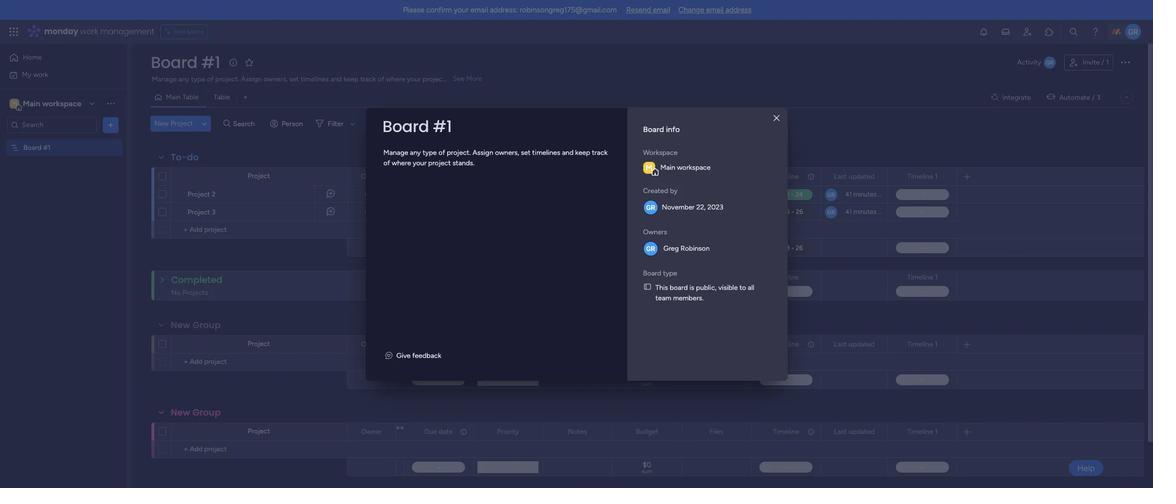 Task type: locate. For each thing, give the bounding box(es) containing it.
see inside "see plans" button
[[174, 27, 186, 36]]

0 vertical spatial updated
[[849, 172, 875, 180]]

1 sum from the top
[[642, 248, 653, 255]]

track
[[360, 75, 376, 83], [592, 148, 608, 157]]

#1 down search in workspace field
[[43, 143, 51, 152]]

table left add view icon
[[214, 93, 230, 101]]

2 new group field from the top
[[168, 406, 223, 419]]

main workspace up by
[[661, 163, 711, 172]]

2 vertical spatial budget field
[[633, 426, 661, 437]]

timeline
[[773, 172, 799, 180], [907, 172, 933, 180], [773, 273, 799, 282], [907, 273, 933, 282], [773, 340, 799, 348], [907, 340, 933, 348], [773, 427, 799, 436], [907, 427, 933, 436]]

1 vertical spatial minutes
[[854, 208, 877, 215]]

3 last from the top
[[834, 427, 847, 436]]

0 horizontal spatial main
[[23, 99, 40, 108]]

project
[[423, 75, 445, 83], [428, 159, 451, 167]]

last updated field for timeline
[[832, 426, 877, 437]]

1 for first timeline 1 field from the top
[[935, 172, 938, 180]]

to-do
[[171, 151, 199, 163]]

0 horizontal spatial work
[[33, 70, 48, 79]]

1 last from the top
[[834, 172, 847, 180]]

stands.
[[447, 75, 469, 83], [453, 159, 475, 167]]

where up sort
[[386, 75, 405, 83]]

2 vertical spatial type
[[663, 269, 677, 277]]

1 vertical spatial $0
[[643, 373, 651, 382]]

timeline 1
[[907, 172, 938, 180], [907, 273, 938, 282], [907, 340, 938, 348], [907, 427, 938, 436]]

new group field for due date
[[168, 406, 223, 419]]

your up hide popup button
[[407, 75, 421, 83]]

main down workspace
[[661, 163, 676, 172]]

main workspace for workspace icon
[[23, 99, 81, 108]]

work right monday
[[80, 26, 98, 37]]

created by
[[643, 186, 678, 195]]

3 $0 from the top
[[643, 461, 651, 469]]

1 for second timeline 1 field from the bottom of the page
[[935, 340, 938, 348]]

minutes
[[854, 191, 877, 198], [854, 208, 877, 215]]

budget for second budget field
[[636, 273, 659, 282]]

m inside workspace icon
[[11, 99, 17, 107]]

#1 left show board description image
[[201, 51, 220, 73]]

more
[[466, 74, 482, 83]]

1 owner from the top
[[361, 172, 382, 180]]

management
[[100, 26, 154, 37]]

0 horizontal spatial any
[[178, 75, 189, 83]]

work right the my
[[33, 70, 48, 79]]

type inside manage any type of project. assign owners, set timelines and keep track of where your project stands.
[[423, 148, 437, 157]]

1 horizontal spatial track
[[592, 148, 608, 157]]

1 last updated from the top
[[834, 172, 875, 180]]

table
[[182, 93, 199, 101], [214, 93, 230, 101]]

address
[[726, 5, 752, 14]]

column information image
[[807, 173, 815, 180], [460, 428, 468, 436], [807, 428, 815, 436]]

group
[[193, 319, 221, 331], [193, 406, 221, 419]]

3 updated from the top
[[849, 427, 875, 436]]

main inside main table button
[[166, 93, 181, 101]]

2 vertical spatial owner
[[361, 427, 382, 436]]

4 timeline field from the top
[[771, 426, 802, 437]]

any down hide popup button
[[410, 148, 421, 157]]

project inside manage any type of project. assign owners, set timelines and keep track of where your project stands.
[[428, 159, 451, 167]]

2 table from the left
[[214, 93, 230, 101]]

$1,500 sum
[[637, 241, 658, 255]]

m inside workspace image
[[646, 163, 653, 172]]

1 horizontal spatial assign
[[473, 148, 493, 157]]

new for timeline
[[171, 319, 190, 331]]

/ inside button
[[1102, 58, 1105, 67]]

workspace up search in workspace field
[[42, 99, 81, 108]]

manage down sort
[[384, 148, 408, 157]]

workspace
[[643, 148, 678, 157]]

and
[[330, 75, 342, 83], [562, 148, 574, 157]]

1 vertical spatial budget field
[[633, 272, 661, 283]]

give feedback
[[396, 351, 441, 360]]

1 budget field from the top
[[633, 171, 661, 182]]

column information image for 1st "timeline" field from the bottom
[[807, 428, 815, 436]]

budget
[[636, 172, 659, 180], [636, 273, 659, 282], [636, 427, 659, 436]]

1 horizontal spatial workspace
[[677, 163, 711, 172]]

0 vertical spatial 41
[[846, 191, 852, 198]]

/ right invite
[[1102, 58, 1105, 67]]

last for timeline
[[834, 427, 847, 436]]

1 vertical spatial set
[[521, 148, 531, 157]]

1 vertical spatial keep
[[575, 148, 590, 157]]

1 horizontal spatial and
[[562, 148, 574, 157]]

where down hide popup button
[[392, 159, 411, 167]]

#1
[[201, 51, 220, 73], [433, 115, 452, 137], [43, 143, 51, 152]]

project down the hide
[[428, 159, 451, 167]]

budget for first budget field from the bottom of the page
[[636, 427, 659, 436]]

owner for 3rd owner field from the top
[[361, 427, 382, 436]]

1 41 from the top
[[846, 191, 852, 198]]

1 vertical spatial 3
[[212, 208, 216, 216]]

2 last updated from the top
[[834, 340, 875, 348]]

Timeline 1 field
[[905, 171, 941, 182], [905, 272, 941, 283], [905, 339, 941, 350], [905, 426, 941, 437]]

your right confirm
[[454, 5, 469, 14]]

0 vertical spatial sum
[[642, 248, 653, 255]]

main for workspace selection element
[[23, 99, 40, 108]]

add to favorites image
[[244, 57, 254, 67]]

email left address:
[[471, 5, 488, 14]]

2 files from the top
[[710, 427, 724, 436]]

any up main table
[[178, 75, 189, 83]]

1 timeline 1 field from the top
[[905, 171, 941, 182]]

1 horizontal spatial type
[[423, 148, 437, 157]]

0 vertical spatial ago
[[878, 191, 889, 198]]

filter
[[328, 119, 344, 128]]

last updated for timeline
[[834, 427, 875, 436]]

0 vertical spatial and
[[330, 75, 342, 83]]

last updated for timeline 1
[[834, 340, 875, 348]]

1 new group field from the top
[[168, 319, 223, 332]]

workspace
[[42, 99, 81, 108], [677, 163, 711, 172]]

project.
[[215, 75, 239, 83], [447, 148, 471, 157]]

give feedback link
[[382, 346, 452, 365]]

2 timeline 1 from the top
[[907, 273, 938, 282]]

#1 right the hide
[[433, 115, 452, 137]]

/
[[1102, 58, 1105, 67], [1093, 93, 1095, 102]]

1 table from the left
[[182, 93, 199, 101]]

public,
[[696, 283, 717, 292]]

2 owner from the top
[[361, 340, 382, 348]]

where
[[386, 75, 405, 83], [392, 159, 411, 167]]

change email address link
[[679, 5, 752, 14]]

type up main table
[[191, 75, 205, 83]]

add view image
[[243, 94, 247, 101]]

0 vertical spatial new group
[[171, 319, 221, 331]]

1 vertical spatial timelines
[[532, 148, 560, 157]]

0 vertical spatial owner
[[361, 172, 382, 180]]

see more
[[453, 74, 482, 83]]

Notes field
[[566, 426, 590, 437]]

1 new group from the top
[[171, 319, 221, 331]]

main workspace up search in workspace field
[[23, 99, 81, 108]]

2 budget from the top
[[636, 273, 659, 282]]

0 horizontal spatial board #1
[[23, 143, 51, 152]]

3 last updated field from the top
[[832, 426, 877, 437]]

resend email
[[626, 5, 671, 14]]

1 vertical spatial see
[[453, 74, 465, 83]]

1 vertical spatial last
[[834, 340, 847, 348]]

4 timeline 1 field from the top
[[905, 426, 941, 437]]

0 horizontal spatial track
[[360, 75, 376, 83]]

3 timeline 1 from the top
[[907, 340, 938, 348]]

change email address
[[679, 5, 752, 14]]

2 vertical spatial owner field
[[359, 426, 385, 437]]

invite
[[1083, 58, 1100, 67]]

updated
[[849, 172, 875, 180], [849, 340, 875, 348], [849, 427, 875, 436]]

0 horizontal spatial timelines
[[301, 75, 329, 83]]

see
[[174, 27, 186, 36], [453, 74, 465, 83]]

2 new group from the top
[[171, 406, 221, 419]]

0 horizontal spatial #1
[[43, 143, 51, 152]]

1 budget from the top
[[636, 172, 659, 180]]

2 group from the top
[[193, 406, 221, 419]]

0 vertical spatial minutes
[[854, 191, 877, 198]]

sort button
[[362, 116, 397, 132]]

column information image for 4th "timeline" field from the bottom
[[807, 173, 815, 180]]

Search field
[[231, 117, 260, 131]]

1 vertical spatial sum
[[642, 380, 653, 387]]

workspace selection element
[[9, 98, 83, 110]]

1 vertical spatial files field
[[707, 426, 726, 437]]

new project button
[[150, 116, 197, 132]]

my work button
[[6, 67, 107, 83]]

due date element
[[422, 338, 456, 350]]

3 budget field from the top
[[633, 426, 661, 437]]

timeline 1 for first timeline 1 field from the top
[[907, 172, 938, 180]]

m
[[11, 99, 17, 107], [646, 163, 653, 172]]

3 down the '2'
[[212, 208, 216, 216]]

board
[[670, 283, 688, 292]]

0 horizontal spatial assign
[[241, 75, 262, 83]]

4 timeline 1 from the top
[[907, 427, 938, 436]]

owner
[[361, 172, 382, 180], [361, 340, 382, 348], [361, 427, 382, 436]]

main up the new project
[[166, 93, 181, 101]]

2 41 minutes ago from the top
[[846, 208, 889, 215]]

is
[[690, 283, 695, 292]]

files for 2nd the files field
[[710, 427, 724, 436]]

manage any type of project. assign owners, set timelines and keep track of where your project stands.
[[152, 75, 469, 83], [384, 148, 609, 167]]

#1 inside list box
[[43, 143, 51, 152]]

1 vertical spatial new
[[171, 319, 190, 331]]

table left table button on the left top of page
[[182, 93, 199, 101]]

search everything image
[[1069, 27, 1079, 37]]

41 minutes ago
[[846, 191, 889, 198], [846, 208, 889, 215]]

set inside manage any type of project. assign owners, set timelines and keep track of where your project stands.
[[521, 148, 531, 157]]

$1,000
[[637, 191, 657, 198]]

0 vertical spatial manage
[[152, 75, 177, 83]]

1 vertical spatial ago
[[878, 208, 889, 215]]

see left more
[[453, 74, 465, 83]]

2 last from the top
[[834, 340, 847, 348]]

1 horizontal spatial manage
[[384, 148, 408, 157]]

see inside see more link
[[453, 74, 465, 83]]

0 horizontal spatial /
[[1093, 93, 1095, 102]]

2 email from the left
[[653, 5, 671, 14]]

1 $0 from the top
[[643, 285, 651, 293]]

automate / 3
[[1059, 93, 1101, 102]]

2 horizontal spatial email
[[706, 5, 724, 14]]

option
[[0, 139, 127, 141]]

board #1
[[151, 51, 220, 73], [383, 115, 452, 137], [23, 143, 51, 152]]

last
[[834, 172, 847, 180], [834, 340, 847, 348], [834, 427, 847, 436]]

arrow down image
[[347, 118, 359, 130]]

monday
[[44, 26, 78, 37]]

Last updated field
[[832, 171, 877, 182], [832, 339, 877, 350], [832, 426, 877, 437]]

new group
[[171, 319, 221, 331], [171, 406, 221, 419]]

main table
[[166, 93, 199, 101]]

manage
[[152, 75, 177, 83], [384, 148, 408, 157]]

1 horizontal spatial work
[[80, 26, 98, 37]]

1 files from the top
[[710, 172, 724, 180]]

2 vertical spatial your
[[413, 159, 427, 167]]

notes
[[568, 427, 587, 436]]

main right workspace icon
[[23, 99, 40, 108]]

1
[[1106, 58, 1109, 67], [935, 172, 938, 180], [935, 273, 938, 282], [935, 340, 938, 348], [935, 427, 938, 436]]

0 vertical spatial any
[[178, 75, 189, 83]]

0 horizontal spatial board #1 field
[[148, 51, 223, 73]]

0 vertical spatial /
[[1102, 58, 1105, 67]]

email
[[471, 5, 488, 14], [653, 5, 671, 14], [706, 5, 724, 14]]

Search in workspace field
[[21, 119, 83, 131]]

activity
[[1017, 58, 1042, 67]]

1 vertical spatial group
[[193, 406, 221, 419]]

1 horizontal spatial project.
[[447, 148, 471, 157]]

1 group from the top
[[193, 319, 221, 331]]

Timeline field
[[771, 171, 802, 182], [771, 272, 802, 283], [771, 339, 802, 350], [771, 426, 802, 437]]

2 last updated field from the top
[[832, 339, 877, 350]]

greg robinson image
[[1126, 24, 1141, 40]]

my
[[22, 70, 31, 79]]

owners, inside manage any type of project. assign owners, set timelines and keep track of where your project stands.
[[495, 148, 519, 157]]

work inside button
[[33, 70, 48, 79]]

0 horizontal spatial main workspace
[[23, 99, 81, 108]]

41
[[846, 191, 852, 198], [846, 208, 852, 215]]

$0 sum
[[642, 373, 653, 387], [642, 461, 653, 475]]

hide button
[[400, 116, 437, 132]]

workspace up by
[[677, 163, 711, 172]]

invite members image
[[1023, 27, 1033, 37]]

keep inside manage any type of project. assign owners, set timelines and keep track of where your project stands.
[[575, 148, 590, 157]]

see left 'plans'
[[174, 27, 186, 36]]

email for resend email
[[653, 5, 671, 14]]

1 horizontal spatial m
[[646, 163, 653, 172]]

sort
[[378, 119, 391, 128]]

1 for third timeline 1 field from the bottom of the page
[[935, 273, 938, 282]]

1 vertical spatial project.
[[447, 148, 471, 157]]

1 files field from the top
[[707, 171, 726, 182]]

1 horizontal spatial board #1 field
[[380, 115, 611, 137]]

2 sum from the top
[[642, 380, 653, 387]]

To-do field
[[168, 151, 201, 164]]

sum
[[642, 248, 653, 255], [642, 380, 653, 387], [642, 468, 653, 475]]

manage inside manage any type of project. assign owners, set timelines and keep track of where your project stands.
[[384, 148, 408, 157]]

created
[[643, 186, 668, 195]]

type up the this at the right bottom of page
[[663, 269, 677, 277]]

New Group field
[[168, 319, 223, 332], [168, 406, 223, 419]]

3 owner field from the top
[[359, 426, 385, 437]]

0 horizontal spatial owners,
[[263, 75, 288, 83]]

1 horizontal spatial set
[[521, 148, 531, 157]]

manage up main table button
[[152, 75, 177, 83]]

main inside workspace selection element
[[23, 99, 40, 108]]

0 vertical spatial files
[[710, 172, 724, 180]]

robinson
[[681, 244, 710, 253]]

2 vertical spatial last
[[834, 427, 847, 436]]

0 vertical spatial assign
[[241, 75, 262, 83]]

0 vertical spatial your
[[454, 5, 469, 14]]

to-
[[171, 151, 187, 163]]

1 vertical spatial $0 sum
[[642, 461, 653, 475]]

select product image
[[9, 27, 19, 37]]

2 updated from the top
[[849, 340, 875, 348]]

1 vertical spatial your
[[407, 75, 421, 83]]

0 horizontal spatial m
[[11, 99, 17, 107]]

0 horizontal spatial table
[[182, 93, 199, 101]]

1 vertical spatial and
[[562, 148, 574, 157]]

1 vertical spatial updated
[[849, 340, 875, 348]]

0 vertical spatial new
[[154, 119, 169, 128]]

Owner field
[[359, 171, 385, 182], [359, 339, 385, 350], [359, 426, 385, 437]]

Board #1 field
[[148, 51, 223, 73], [380, 115, 611, 137]]

1 vertical spatial where
[[392, 159, 411, 167]]

timeline 1 for second timeline 1 field from the bottom of the page
[[907, 340, 938, 348]]

3 right automate
[[1097, 93, 1101, 102]]

help image
[[1091, 27, 1101, 37]]

1 horizontal spatial any
[[410, 148, 421, 157]]

Files field
[[707, 171, 726, 182], [707, 426, 726, 437]]

main
[[166, 93, 181, 101], [23, 99, 40, 108], [661, 163, 676, 172]]

1 vertical spatial 41 minutes ago
[[846, 208, 889, 215]]

due date
[[425, 427, 453, 436]]

email right resend
[[653, 5, 671, 14]]

2 vertical spatial sum
[[642, 468, 653, 475]]

1 vertical spatial track
[[592, 148, 608, 157]]

1 vertical spatial project
[[428, 159, 451, 167]]

1 vertical spatial type
[[423, 148, 437, 157]]

2
[[212, 190, 216, 199]]

give
[[396, 351, 411, 360]]

files for 2nd the files field from the bottom
[[710, 172, 724, 180]]

invite / 1
[[1083, 58, 1109, 67]]

please confirm your email address: robinsongreg175@gmail.com
[[403, 5, 617, 14]]

3 owner from the top
[[361, 427, 382, 436]]

project left see more link
[[423, 75, 445, 83]]

board info
[[643, 124, 680, 134]]

2 vertical spatial last updated field
[[832, 426, 877, 437]]

1 horizontal spatial /
[[1102, 58, 1105, 67]]

1 minutes from the top
[[854, 191, 877, 198]]

/ right automate
[[1093, 93, 1095, 102]]

and inside manage any type of project. assign owners, set timelines and keep track of where your project stands.
[[562, 148, 574, 157]]

email right change
[[706, 5, 724, 14]]

1 for fourth timeline 1 field from the top
[[935, 427, 938, 436]]

Budget field
[[633, 171, 661, 182], [633, 272, 661, 283], [633, 426, 661, 437]]

main workspace inside workspace selection element
[[23, 99, 81, 108]]

m for workspace image
[[646, 163, 653, 172]]

3 email from the left
[[706, 5, 724, 14]]

group for timeline
[[193, 319, 221, 331]]

0 vertical spatial $0 sum
[[642, 373, 653, 387]]

where inside manage any type of project. assign owners, set timelines and keep track of where your project stands.
[[392, 159, 411, 167]]

of
[[207, 75, 214, 83], [378, 75, 384, 83], [439, 148, 445, 157], [384, 159, 390, 167]]

0 vertical spatial 41 minutes ago
[[846, 191, 889, 198]]

0 vertical spatial project
[[423, 75, 445, 83]]

1 horizontal spatial table
[[214, 93, 230, 101]]

3 budget from the top
[[636, 427, 659, 436]]

0 horizontal spatial manage
[[152, 75, 177, 83]]

timelines
[[301, 75, 329, 83], [532, 148, 560, 157]]

type down the hide
[[423, 148, 437, 157]]

3 last updated from the top
[[834, 427, 875, 436]]

2 horizontal spatial type
[[663, 269, 677, 277]]

0 vertical spatial work
[[80, 26, 98, 37]]

2 vertical spatial updated
[[849, 427, 875, 436]]

2 minutes from the top
[[854, 208, 877, 215]]

your down hide popup button
[[413, 159, 427, 167]]

autopilot image
[[1047, 90, 1056, 103]]

project inside button
[[171, 119, 193, 128]]

your
[[454, 5, 469, 14], [407, 75, 421, 83], [413, 159, 427, 167]]

2 vertical spatial last updated
[[834, 427, 875, 436]]

workspace for workspace image
[[677, 163, 711, 172]]

table inside table button
[[214, 93, 230, 101]]

assign inside manage any type of project. assign owners, set timelines and keep track of where your project stands.
[[473, 148, 493, 157]]

1 vertical spatial files
[[710, 427, 724, 436]]

2 timeline 1 field from the top
[[905, 272, 941, 283]]

new
[[154, 119, 169, 128], [171, 319, 190, 331], [171, 406, 190, 419]]

1 timeline 1 from the top
[[907, 172, 938, 180]]

1 horizontal spatial keep
[[575, 148, 590, 157]]

owners
[[643, 228, 667, 236]]

new for due date
[[171, 406, 190, 419]]

collapse board header image
[[1123, 93, 1131, 101]]

2 vertical spatial budget
[[636, 427, 659, 436]]

1 timeline field from the top
[[771, 171, 802, 182]]

owner for second owner field
[[361, 340, 382, 348]]



Task type: describe. For each thing, give the bounding box(es) containing it.
date
[[439, 427, 453, 436]]

0 vertical spatial set
[[289, 75, 299, 83]]

person
[[282, 119, 303, 128]]

angle down image
[[202, 120, 207, 127]]

2 owner field from the top
[[359, 339, 385, 350]]

activity button
[[1014, 55, 1061, 71]]

invite / 1 button
[[1064, 55, 1114, 71]]

2 ago from the top
[[878, 208, 889, 215]]

workspace image
[[9, 98, 19, 109]]

completed
[[171, 274, 222, 286]]

3 timeline 1 field from the top
[[905, 339, 941, 350]]

stands. inside manage any type of project. assign owners, set timelines and keep track of where your project stands.
[[453, 159, 475, 167]]

updated for timeline 1
[[849, 340, 875, 348]]

project. inside manage any type of project. assign owners, set timelines and keep track of where your project stands.
[[447, 148, 471, 157]]

see more link
[[452, 74, 483, 84]]

board type
[[643, 269, 677, 277]]

info
[[666, 124, 680, 134]]

new group for due date
[[171, 406, 221, 419]]

/ for 1
[[1102, 58, 1105, 67]]

2 budget field from the top
[[633, 272, 661, 283]]

main for main table button
[[166, 93, 181, 101]]

22,
[[697, 203, 706, 212]]

timelines inside manage any type of project. assign owners, set timelines and keep track of where your project stands.
[[532, 148, 560, 157]]

last updated field for timeline 1
[[832, 339, 877, 350]]

1 vertical spatial board #1 field
[[380, 115, 611, 137]]

automate
[[1059, 93, 1091, 102]]

public board image
[[643, 282, 652, 291]]

1 owner field from the top
[[359, 171, 385, 182]]

table button
[[206, 89, 238, 105]]

any inside manage any type of project. assign owners, set timelines and keep track of where your project stands.
[[410, 148, 421, 157]]

resend email link
[[626, 5, 671, 14]]

change
[[679, 5, 704, 14]]

1 updated from the top
[[849, 172, 875, 180]]

dapulse integrations image
[[991, 94, 999, 101]]

table inside main table button
[[182, 93, 199, 101]]

1 inside button
[[1106, 58, 1109, 67]]

members.
[[673, 294, 704, 302]]

/ for 3
[[1093, 93, 1095, 102]]

home
[[23, 53, 42, 62]]

0 vertical spatial stands.
[[447, 75, 469, 83]]

0 vertical spatial 3
[[1097, 93, 1101, 102]]

3 timeline field from the top
[[771, 339, 802, 350]]

see plans button
[[160, 24, 208, 39]]

0 horizontal spatial and
[[330, 75, 342, 83]]

1 vertical spatial manage any type of project. assign owners, set timelines and keep track of where your project stands.
[[384, 148, 609, 167]]

v2 user feedback image
[[386, 350, 392, 361]]

$1,500
[[637, 241, 658, 250]]

column information image for due date field
[[460, 428, 468, 436]]

1 last updated field from the top
[[832, 171, 877, 182]]

workspace for workspace icon
[[42, 99, 81, 108]]

board #1 inside list box
[[23, 143, 51, 152]]

last for timeline 1
[[834, 340, 847, 348]]

see for see plans
[[174, 27, 186, 36]]

apps image
[[1045, 27, 1055, 37]]

main table button
[[150, 89, 206, 105]]

0 vertical spatial manage any type of project. assign owners, set timelines and keep track of where your project stands.
[[152, 75, 469, 83]]

workspace image
[[643, 162, 655, 174]]

0 horizontal spatial keep
[[344, 75, 359, 83]]

m for workspace icon
[[11, 99, 17, 107]]

2 $0 from the top
[[643, 373, 651, 382]]

2 horizontal spatial #1
[[433, 115, 452, 137]]

1 $0 sum from the top
[[642, 373, 653, 387]]

track inside manage any type of project. assign owners, set timelines and keep track of where your project stands.
[[592, 148, 608, 157]]

person button
[[266, 116, 309, 132]]

0 vertical spatial board #1
[[151, 51, 220, 73]]

due
[[425, 427, 437, 436]]

v2 search image
[[223, 118, 231, 129]]

confirm
[[426, 5, 452, 14]]

my work
[[22, 70, 48, 79]]

this board is public, visible to all team members.
[[656, 283, 755, 302]]

sum inside $1,500 sum
[[642, 248, 653, 255]]

november 22, 2023
[[662, 203, 724, 212]]

2 horizontal spatial board #1
[[383, 115, 452, 137]]

1 41 minutes ago from the top
[[846, 191, 889, 198]]

november
[[662, 203, 695, 212]]

work for my
[[33, 70, 48, 79]]

2 41 from the top
[[846, 208, 852, 215]]

$500
[[639, 208, 655, 216]]

Completed field
[[169, 274, 225, 286]]

1 ago from the top
[[878, 191, 889, 198]]

board inside list box
[[23, 143, 42, 152]]

1 email from the left
[[471, 5, 488, 14]]

2 $0 sum from the top
[[642, 461, 653, 475]]

integrate
[[1003, 93, 1031, 102]]

0 horizontal spatial type
[[191, 75, 205, 83]]

visible
[[719, 283, 738, 292]]

group for due date
[[193, 406, 221, 419]]

see for see more
[[453, 74, 465, 83]]

all
[[748, 283, 755, 292]]

3 sum from the top
[[642, 468, 653, 475]]

help button
[[1069, 460, 1104, 476]]

priority
[[497, 427, 519, 436]]

robinsongreg175@gmail.com
[[520, 5, 617, 14]]

0 vertical spatial track
[[360, 75, 376, 83]]

project 2
[[188, 190, 216, 199]]

timeline 1 for fourth timeline 1 field from the top
[[907, 427, 938, 436]]

resend
[[626, 5, 651, 14]]

Due date field
[[422, 426, 455, 437]]

board #1 list box
[[0, 137, 127, 290]]

feedback
[[412, 351, 441, 360]]

project 3
[[188, 208, 216, 216]]

files element
[[707, 272, 727, 284]]

0 vertical spatial where
[[386, 75, 405, 83]]

email for change email address
[[706, 5, 724, 14]]

0 horizontal spatial 3
[[212, 208, 216, 216]]

column information image
[[807, 340, 815, 348]]

greg
[[664, 244, 679, 253]]

show board description image
[[227, 58, 239, 68]]

budget for 1st budget field from the top of the page
[[636, 172, 659, 180]]

please
[[403, 5, 424, 14]]

updated for timeline
[[849, 427, 875, 436]]

0 vertical spatial project.
[[215, 75, 239, 83]]

Priority field
[[495, 426, 522, 437]]

hide
[[416, 119, 431, 128]]

new group for timeline
[[171, 319, 221, 331]]

new project
[[154, 119, 193, 128]]

2023
[[708, 203, 724, 212]]

notifications image
[[979, 27, 989, 37]]

this
[[656, 283, 668, 292]]

2 files field from the top
[[707, 426, 726, 437]]

2 timeline field from the top
[[771, 272, 802, 283]]

new group field for timeline
[[168, 319, 223, 332]]

to
[[740, 283, 746, 292]]

team
[[656, 294, 672, 302]]

timeline 1 for third timeline 1 field from the bottom of the page
[[907, 273, 938, 282]]

greg robinson
[[664, 244, 710, 253]]

do
[[187, 151, 199, 163]]

address:
[[490, 5, 518, 14]]

by
[[670, 186, 678, 195]]

help
[[1078, 463, 1095, 473]]

close image
[[774, 115, 780, 122]]

your inside manage any type of project. assign owners, set timelines and keep track of where your project stands.
[[413, 159, 427, 167]]

filter button
[[312, 116, 359, 132]]

0 vertical spatial owners,
[[263, 75, 288, 83]]

monday work management
[[44, 26, 154, 37]]

main workspace for workspace image
[[661, 163, 711, 172]]

2 horizontal spatial main
[[661, 163, 676, 172]]

work for monday
[[80, 26, 98, 37]]

owner for third owner field from the bottom of the page
[[361, 172, 382, 180]]

0 vertical spatial #1
[[201, 51, 220, 73]]

v2 expand column image
[[397, 424, 404, 432]]

inbox image
[[1001, 27, 1011, 37]]

home button
[[6, 50, 107, 66]]

see plans
[[174, 27, 204, 36]]

new inside button
[[154, 119, 169, 128]]

plans
[[187, 27, 204, 36]]



Task type: vqa. For each thing, say whether or not it's contained in the screenshot.
Invite / 1 button at the top of page
yes



